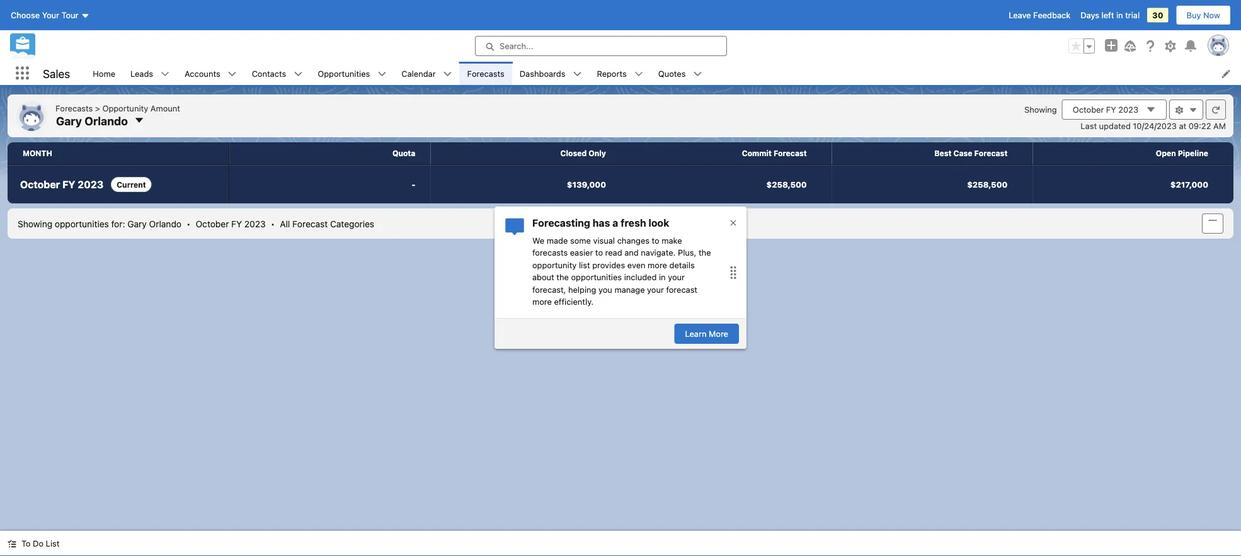 Task type: locate. For each thing, give the bounding box(es) containing it.
forecasts for forecasts
[[467, 69, 505, 78]]

$217,000 button
[[1033, 166, 1234, 204]]

0 vertical spatial showing
[[1025, 105, 1057, 114]]

fy left all
[[231, 219, 242, 229]]

1 horizontal spatial your
[[668, 273, 685, 282]]

0 vertical spatial fy
[[1107, 105, 1117, 114]]

0 vertical spatial opportunities
[[55, 219, 109, 229]]

text default image inside "to do list" button
[[8, 540, 16, 549]]

group
[[1069, 38, 1095, 54]]

text default image for reports
[[635, 70, 643, 78]]

opportunities link
[[310, 62, 378, 85]]

october inside button
[[1073, 105, 1104, 114]]

1 horizontal spatial more
[[648, 260, 667, 270]]

forecasts > opportunity amount
[[55, 104, 180, 113]]

1 horizontal spatial to
[[652, 236, 660, 245]]

text default image left reports
[[573, 70, 582, 78]]

list
[[85, 62, 1242, 85]]

0 horizontal spatial 2023
[[78, 179, 103, 191]]

in inside we made some visual changes to make forecasts easier to read and navigate. plus, the opportunity list provides even more details about the opportunities included in your forecast, helping you manage your forecast more efficiently.
[[659, 273, 666, 282]]

text default image inside dashboards list item
[[573, 70, 582, 78]]

1 vertical spatial showing
[[18, 219, 52, 229]]

text default image inside reports list item
[[635, 70, 643, 78]]

0 horizontal spatial your
[[647, 285, 664, 294]]

quotes
[[658, 69, 686, 78]]

2 horizontal spatial october
[[1073, 105, 1104, 114]]

orlando right the for:
[[149, 219, 182, 229]]

0 vertical spatial gary
[[56, 114, 82, 127]]

trial
[[1126, 10, 1140, 20]]

1 vertical spatial your
[[647, 285, 664, 294]]

showing
[[1025, 105, 1057, 114], [18, 219, 52, 229]]

dashboards
[[520, 69, 566, 78]]

text default image left the to
[[8, 540, 16, 549]]

plus,
[[678, 248, 697, 257]]

sales
[[43, 67, 70, 80]]

1 horizontal spatial the
[[699, 248, 711, 257]]

10/24/2023
[[1133, 121, 1177, 130]]

1 vertical spatial orlando
[[149, 219, 182, 229]]

in right included
[[659, 273, 666, 282]]

2023
[[1119, 105, 1139, 114], [78, 179, 103, 191], [244, 219, 266, 229]]

do
[[33, 539, 44, 549]]

we made some visual changes to make forecasts easier to read and navigate. plus, the opportunity list provides even more details about the opportunities included in your forecast, helping you manage your forecast more efficiently.
[[533, 236, 711, 307]]

0 horizontal spatial $258,500
[[767, 180, 807, 189]]

to down visual
[[596, 248, 603, 257]]

text default image for leads
[[161, 70, 170, 78]]

1 horizontal spatial forecasts
[[467, 69, 505, 78]]

forecast right all
[[292, 219, 328, 229]]

more down navigate.
[[648, 260, 667, 270]]

choose your tour
[[11, 10, 78, 20]]

0 horizontal spatial forecasts
[[55, 104, 93, 113]]

learn more link
[[675, 324, 739, 344]]

tour
[[62, 10, 78, 20]]

text default image for opportunities
[[378, 70, 387, 78]]

2 vertical spatial 2023
[[244, 219, 266, 229]]

the down the opportunity
[[557, 273, 569, 282]]

1 vertical spatial in
[[659, 273, 666, 282]]

forecasts
[[467, 69, 505, 78], [55, 104, 93, 113]]

0 horizontal spatial gary
[[56, 114, 82, 127]]

quota
[[393, 149, 416, 158]]

orlando inside button
[[85, 114, 128, 127]]

status
[[18, 219, 374, 229]]

feedback
[[1034, 10, 1071, 20]]

opportunities left the for:
[[55, 219, 109, 229]]

0 horizontal spatial more
[[533, 297, 552, 307]]

forecast
[[774, 149, 807, 158], [975, 149, 1008, 158], [292, 219, 328, 229]]

text default image right "quotes"
[[694, 70, 702, 78]]

2 $258,500 button from the left
[[832, 166, 1033, 204]]

your
[[42, 10, 59, 20]]

leads
[[130, 69, 153, 78]]

0 horizontal spatial in
[[659, 273, 666, 282]]

in
[[1117, 10, 1123, 20], [659, 273, 666, 282]]

look
[[649, 217, 670, 229]]

1 vertical spatial october
[[20, 179, 60, 191]]

2 vertical spatial fy
[[231, 219, 242, 229]]

open pipeline
[[1156, 149, 1209, 158]]

list containing home
[[85, 62, 1242, 85]]

text default image inside accounts list item
[[228, 70, 237, 78]]

text default image right accounts
[[228, 70, 237, 78]]

your up forecast at right bottom
[[668, 273, 685, 282]]

text default image right 'contacts'
[[294, 70, 303, 78]]

best case forecast
[[935, 149, 1008, 158]]

2 vertical spatial october
[[196, 219, 229, 229]]

details
[[670, 260, 695, 270]]

0 vertical spatial 2023
[[1119, 105, 1139, 114]]

0 horizontal spatial orlando
[[85, 114, 128, 127]]

1 vertical spatial forecasts
[[55, 104, 93, 113]]

forecast right the case
[[975, 149, 1008, 158]]

$258,500 button down commit
[[632, 166, 832, 204]]

the right plus,
[[699, 248, 711, 257]]

opportunities
[[55, 219, 109, 229], [571, 273, 622, 282]]

fy up updated
[[1107, 105, 1117, 114]]

showing opportunities for: gary orlando • october fy 2023 • all forecast categories
[[18, 219, 374, 229]]

1 vertical spatial gary
[[127, 219, 147, 229]]

for:
[[111, 219, 125, 229]]

text default image inside leads list item
[[161, 70, 170, 78]]

text default image right the leads on the top left
[[161, 70, 170, 78]]

to up navigate.
[[652, 236, 660, 245]]

more down forecast,
[[533, 297, 552, 307]]

fy
[[1107, 105, 1117, 114], [62, 179, 75, 191], [231, 219, 242, 229]]

gary
[[56, 114, 82, 127], [127, 219, 147, 229]]

0 horizontal spatial •
[[187, 219, 191, 229]]

1 vertical spatial october fy 2023
[[20, 179, 103, 191]]

0 vertical spatial forecasts
[[467, 69, 505, 78]]

1 vertical spatial to
[[596, 248, 603, 257]]

gary orlando button
[[55, 112, 149, 128]]

text default image
[[161, 70, 170, 78], [228, 70, 237, 78], [294, 70, 303, 78], [443, 70, 452, 78], [635, 70, 643, 78], [1146, 105, 1157, 115], [1175, 106, 1184, 115]]

1 vertical spatial opportunities
[[571, 273, 622, 282]]

2 horizontal spatial fy
[[1107, 105, 1117, 114]]

october fy 2023 down the month
[[20, 179, 103, 191]]

0 vertical spatial october fy 2023
[[1073, 105, 1139, 114]]

gary down sales
[[56, 114, 82, 127]]

1 horizontal spatial opportunities
[[571, 273, 622, 282]]

forecast right commit
[[774, 149, 807, 158]]

learn more
[[685, 329, 729, 339]]

1 vertical spatial more
[[533, 297, 552, 307]]

0 horizontal spatial showing
[[18, 219, 52, 229]]

0 vertical spatial in
[[1117, 10, 1123, 20]]

2023 up updated
[[1119, 105, 1139, 114]]

opportunities
[[318, 69, 370, 78]]

2023 left current
[[78, 179, 103, 191]]

list
[[579, 260, 590, 270]]

pipeline
[[1178, 149, 1209, 158]]

$258,500 button down best
[[832, 166, 1033, 204]]

text default image right calendar
[[443, 70, 452, 78]]

now
[[1204, 10, 1221, 20]]

text default image for calendar
[[443, 70, 452, 78]]

forecast,
[[533, 285, 566, 294]]

0 vertical spatial to
[[652, 236, 660, 245]]

1 horizontal spatial $258,500
[[968, 180, 1008, 189]]

fy inside button
[[1107, 105, 1117, 114]]

text default image up last updated 10/24/2023 at 09:22 am
[[1146, 105, 1157, 115]]

2023 left all
[[244, 219, 266, 229]]

forecasts up gary orlando on the left top
[[55, 104, 93, 113]]

october
[[1073, 105, 1104, 114], [20, 179, 60, 191], [196, 219, 229, 229]]

>
[[95, 104, 100, 113]]

contacts
[[252, 69, 286, 78]]

left
[[1102, 10, 1115, 20]]

$258,500 button
[[632, 166, 832, 204], [832, 166, 1033, 204]]

easier
[[570, 248, 593, 257]]

text default image right reports
[[635, 70, 643, 78]]

1 vertical spatial the
[[557, 273, 569, 282]]

commit forecast
[[742, 149, 807, 158]]

more
[[648, 260, 667, 270], [533, 297, 552, 307]]

0 vertical spatial the
[[699, 248, 711, 257]]

text default image for accounts
[[228, 70, 237, 78]]

gary right the for:
[[127, 219, 147, 229]]

october fy 2023
[[1073, 105, 1139, 114], [20, 179, 103, 191]]

1 vertical spatial 2023
[[78, 179, 103, 191]]

accounts link
[[177, 62, 228, 85]]

0 vertical spatial your
[[668, 273, 685, 282]]

text default image
[[378, 70, 387, 78], [573, 70, 582, 78], [694, 70, 702, 78], [1189, 106, 1198, 115], [8, 540, 16, 549]]

1 horizontal spatial gary
[[127, 219, 147, 229]]

make
[[662, 236, 682, 245]]

calendar list item
[[394, 62, 460, 85]]

dashboards link
[[512, 62, 573, 85]]

forecasts down search...
[[467, 69, 505, 78]]

has
[[593, 217, 610, 229]]

text default image inside quotes list item
[[694, 70, 702, 78]]

current
[[117, 180, 146, 189]]

1 horizontal spatial orlando
[[149, 219, 182, 229]]

$258,500
[[767, 180, 807, 189], [968, 180, 1008, 189]]

0 horizontal spatial to
[[596, 248, 603, 257]]

orlando down >
[[85, 114, 128, 127]]

text default image left calendar
[[378, 70, 387, 78]]

0 vertical spatial orlando
[[85, 114, 128, 127]]

your
[[668, 273, 685, 282], [647, 285, 664, 294]]

0 horizontal spatial october
[[20, 179, 60, 191]]

2 horizontal spatial 2023
[[1119, 105, 1139, 114]]

october fy 2023 inside button
[[1073, 105, 1139, 114]]

$258,500 down commit forecast
[[767, 180, 807, 189]]

0 vertical spatial october
[[1073, 105, 1104, 114]]

1 horizontal spatial showing
[[1025, 105, 1057, 114]]

0 horizontal spatial fy
[[62, 179, 75, 191]]

to do list
[[21, 539, 59, 549]]

$258,500 down best case forecast
[[968, 180, 1008, 189]]

october fy 2023 up updated
[[1073, 105, 1139, 114]]

about
[[533, 273, 554, 282]]

closed
[[561, 149, 587, 158]]

showing for showing opportunities for: gary orlando • october fy 2023 • all forecast categories
[[18, 219, 52, 229]]

fy left current
[[62, 179, 75, 191]]

1 horizontal spatial forecast
[[774, 149, 807, 158]]

1 horizontal spatial october fy 2023
[[1073, 105, 1139, 114]]

0 horizontal spatial october fy 2023
[[20, 179, 103, 191]]

text default image inside calendar list item
[[443, 70, 452, 78]]

in right left at the top right of the page
[[1117, 10, 1123, 20]]

text default image inside the contacts 'list item'
[[294, 70, 303, 78]]

1 horizontal spatial •
[[271, 219, 275, 229]]

helping
[[568, 285, 596, 294]]

you
[[599, 285, 613, 294]]

forecasts
[[533, 248, 568, 257]]

gary orlando
[[56, 114, 128, 127]]

home
[[93, 69, 115, 78]]

amount
[[150, 104, 180, 113]]

0 horizontal spatial opportunities
[[55, 219, 109, 229]]

reports list item
[[590, 62, 651, 85]]

text default image inside opportunities "list item"
[[378, 70, 387, 78]]

showing for showing
[[1025, 105, 1057, 114]]

opportunities up you
[[571, 273, 622, 282]]

october fy 2023 row
[[8, 165, 1234, 204]]

1 vertical spatial fy
[[62, 179, 75, 191]]

your down included
[[647, 285, 664, 294]]

0 horizontal spatial the
[[557, 273, 569, 282]]



Task type: describe. For each thing, give the bounding box(es) containing it.
1 • from the left
[[187, 219, 191, 229]]

buy now
[[1187, 10, 1221, 20]]

text default image for dashboards
[[573, 70, 582, 78]]

quotes link
[[651, 62, 694, 85]]

am
[[1214, 121, 1226, 130]]

october inside row
[[20, 179, 60, 191]]

included
[[624, 273, 657, 282]]

case
[[954, 149, 973, 158]]

forecast
[[666, 285, 698, 294]]

leads list item
[[123, 62, 177, 85]]

opportunity
[[533, 260, 577, 270]]

1 $258,500 button from the left
[[632, 166, 832, 204]]

fy inside row
[[62, 179, 75, 191]]

reports link
[[590, 62, 635, 85]]

visual
[[593, 236, 615, 245]]

changes
[[617, 236, 650, 245]]

read
[[605, 248, 622, 257]]

opportunity
[[102, 104, 148, 113]]

a
[[613, 217, 618, 229]]

list
[[46, 539, 59, 549]]

2023 inside button
[[1119, 105, 1139, 114]]

text default image inside october fy 2023 button
[[1146, 105, 1157, 115]]

text default image up the at on the right of the page
[[1175, 106, 1184, 115]]

2 • from the left
[[271, 219, 275, 229]]

$217,000
[[1171, 180, 1209, 189]]

fresh
[[621, 217, 646, 229]]

forecasts for forecasts > opportunity amount
[[55, 104, 93, 113]]

calendar
[[402, 69, 436, 78]]

best
[[935, 149, 952, 158]]

more
[[709, 329, 729, 339]]

forecasting
[[533, 217, 590, 229]]

2023 inside row
[[78, 179, 103, 191]]

1 horizontal spatial in
[[1117, 10, 1123, 20]]

-
[[412, 180, 416, 189]]

choose your tour button
[[10, 5, 90, 25]]

last updated 10/24/2023 at 09:22 am
[[1081, 121, 1226, 130]]

accounts list item
[[177, 62, 244, 85]]

efficiently.
[[554, 297, 594, 307]]

text default image for contacts
[[294, 70, 303, 78]]

text default image for quotes
[[694, 70, 702, 78]]

search...
[[500, 41, 533, 51]]

open
[[1156, 149, 1176, 158]]

$139,000 button
[[431, 166, 632, 204]]

2 $258,500 from the left
[[968, 180, 1008, 189]]

days
[[1081, 10, 1100, 20]]

1 $258,500 from the left
[[767, 180, 807, 189]]

to do list button
[[0, 531, 67, 557]]

$139,000
[[567, 180, 606, 189]]

contacts link
[[244, 62, 294, 85]]

accounts
[[185, 69, 220, 78]]

to
[[21, 539, 31, 549]]

reports
[[597, 69, 627, 78]]

learn
[[685, 329, 707, 339]]

opportunities inside we made some visual changes to make forecasts easier to read and navigate. plus, the opportunity list provides even more details about the opportunities included in your forecast, helping you manage your forecast more efficiently.
[[571, 273, 622, 282]]

provides
[[593, 260, 625, 270]]

search... button
[[475, 36, 727, 56]]

we
[[533, 236, 545, 245]]

some
[[570, 236, 591, 245]]

month
[[23, 149, 52, 158]]

leave feedback link
[[1009, 10, 1071, 20]]

made
[[547, 236, 568, 245]]

forecasting has a fresh look
[[533, 217, 670, 229]]

navigate.
[[641, 248, 676, 257]]

0 horizontal spatial forecast
[[292, 219, 328, 229]]

october fy 2023 inside row
[[20, 179, 103, 191]]

buy now button
[[1176, 5, 1232, 25]]

at
[[1179, 121, 1187, 130]]

quotes list item
[[651, 62, 710, 85]]

1 horizontal spatial 2023
[[244, 219, 266, 229]]

closed only
[[561, 149, 606, 158]]

updated
[[1100, 121, 1131, 130]]

leads link
[[123, 62, 161, 85]]

status containing showing opportunities for: gary orlando
[[18, 219, 374, 229]]

even
[[628, 260, 646, 270]]

2 horizontal spatial forecast
[[975, 149, 1008, 158]]

home link
[[85, 62, 123, 85]]

gary inside button
[[56, 114, 82, 127]]

1 horizontal spatial october
[[196, 219, 229, 229]]

forecasts link
[[460, 62, 512, 85]]

calendar link
[[394, 62, 443, 85]]

days left in trial
[[1081, 10, 1140, 20]]

text default image up 09:22
[[1189, 106, 1198, 115]]

october fy 2023 button
[[1062, 100, 1167, 120]]

and
[[625, 248, 639, 257]]

all
[[280, 219, 290, 229]]

1 horizontal spatial fy
[[231, 219, 242, 229]]

leave
[[1009, 10, 1031, 20]]

only
[[589, 149, 606, 158]]

leave feedback
[[1009, 10, 1071, 20]]

commit
[[742, 149, 772, 158]]

0 vertical spatial more
[[648, 260, 667, 270]]

30
[[1153, 10, 1164, 20]]

opportunities list item
[[310, 62, 394, 85]]

choose
[[11, 10, 40, 20]]

manage
[[615, 285, 645, 294]]

contacts list item
[[244, 62, 310, 85]]

dashboards list item
[[512, 62, 590, 85]]



Task type: vqa. For each thing, say whether or not it's contained in the screenshot.
right October Fy 2023
yes



